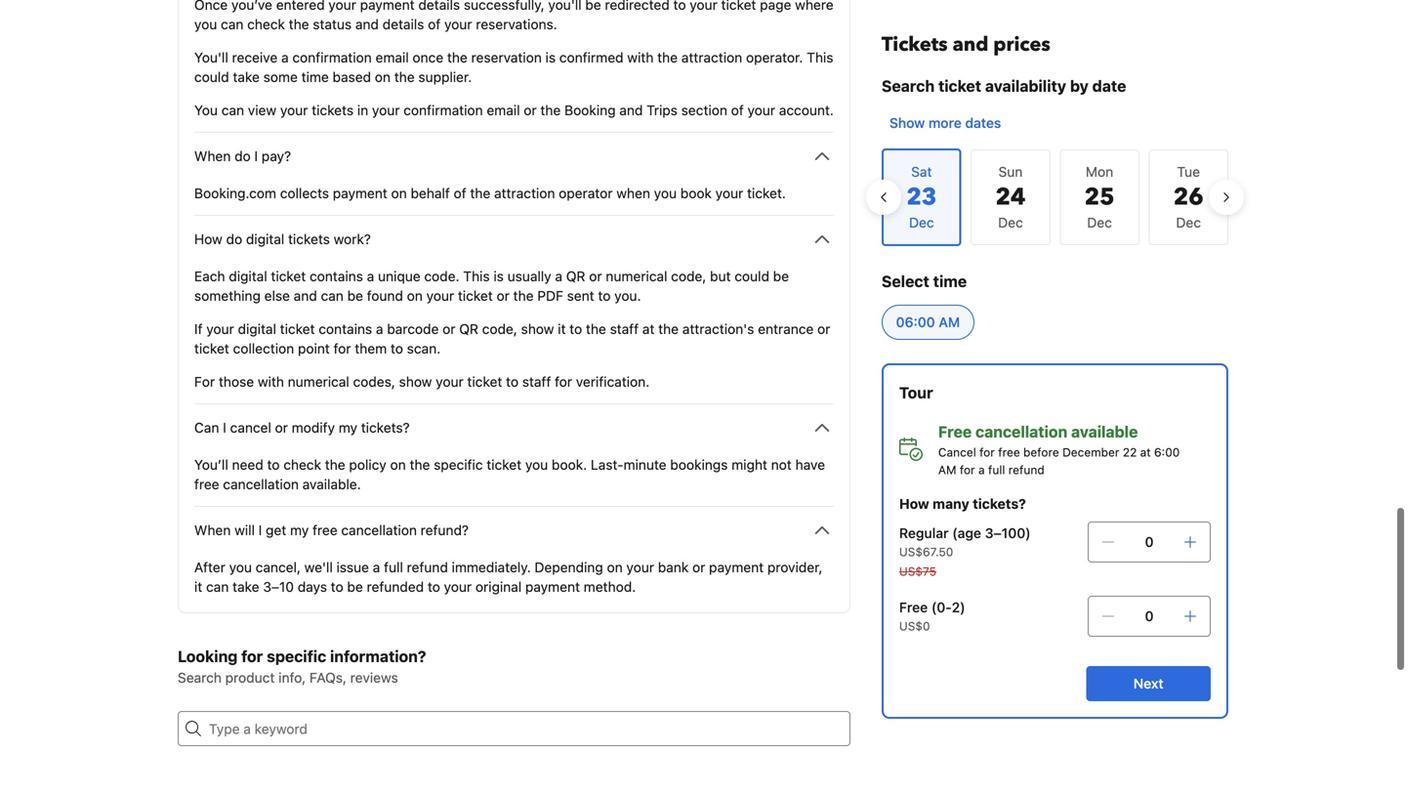 Task type: vqa. For each thing, say whether or not it's contained in the screenshot.
Group of friends hiking in the mountains on a sunny day image
no



Task type: describe. For each thing, give the bounding box(es) containing it.
barcode
[[387, 321, 439, 337]]

receive
[[232, 49, 278, 65]]

a up found
[[367, 268, 374, 284]]

code.
[[424, 268, 460, 284]]

some
[[264, 69, 298, 85]]

we'll
[[305, 559, 333, 575]]

2 vertical spatial of
[[454, 185, 467, 201]]

faqs,
[[310, 670, 347, 686]]

the up "supplier."
[[447, 49, 468, 65]]

to inside once you've entered your payment details successfully, you'll be redirected to your ticket page where you can check the status and details of your reservations.
[[674, 0, 686, 13]]

you'll need to check the policy on the specific ticket you book. last-minute bookings might not have free cancellation available.
[[194, 457, 826, 492]]

can inside once you've entered your payment details successfully, you'll be redirected to your ticket page where you can check the status and details of your reservations.
[[221, 16, 244, 32]]

the right policy at the bottom
[[410, 457, 430, 473]]

am inside free cancellation available cancel for free before december 22 at 6:00 am for a full refund
[[939, 463, 957, 477]]

or right 'barcode'
[[443, 321, 456, 337]]

free for free
[[999, 446, 1021, 459]]

or right entrance
[[818, 321, 831, 337]]

for inside 'looking for specific information? search product info, faqs, reviews'
[[241, 647, 263, 666]]

specific inside 'looking for specific information? search product info, faqs, reviews'
[[267, 647, 327, 666]]

redirected
[[605, 0, 670, 13]]

show inside if your digital ticket contains a barcode or qr code, show it to the staff at the attraction's entrance or ticket collection point for them to scan.
[[521, 321, 554, 337]]

once
[[194, 0, 228, 13]]

confirmation inside you'll receive a confirmation email once the reservation is confirmed with the attraction operator. this could take some time based on the supplier.
[[293, 49, 372, 65]]

immediately.
[[452, 559, 531, 575]]

a up pdf
[[555, 268, 563, 284]]

could inside you'll receive a confirmation email once the reservation is confirmed with the attraction operator. this could take some time based on the supplier.
[[194, 69, 229, 85]]

how for how many tickets?
[[900, 496, 930, 512]]

and left trips on the left top
[[620, 102, 643, 118]]

your down "immediately." at bottom left
[[444, 579, 472, 595]]

collection
[[233, 340, 294, 357]]

us$75
[[900, 565, 937, 578]]

1 horizontal spatial search
[[882, 77, 935, 95]]

cancellation inside free cancellation available cancel for free before december 22 at 6:00 am for a full refund
[[976, 423, 1068, 441]]

information?
[[330, 647, 426, 666]]

your right 'redirected'
[[690, 0, 718, 13]]

06:00 am
[[897, 314, 961, 330]]

availability
[[986, 77, 1067, 95]]

to down sent
[[570, 321, 582, 337]]

trips
[[647, 102, 678, 118]]

dec for 25
[[1088, 214, 1113, 231]]

1 vertical spatial of
[[732, 102, 744, 118]]

can inside the after you cancel, we'll issue a full refund immediately. depending on your bank or payment provider, it can take 3–10 days to be refunded to your original payment method.
[[206, 579, 229, 595]]

how do digital tickets work? element
[[194, 251, 834, 392]]

on inside you'll receive a confirmation email once the reservation is confirmed with the attraction operator. this could take some time based on the supplier.
[[375, 69, 391, 85]]

you inside the after you cancel, we'll issue a full refund immediately. depending on your bank or payment provider, it can take 3–10 days to be refunded to your original payment method.
[[229, 559, 252, 575]]

search ticket availability by date
[[882, 77, 1127, 95]]

you
[[194, 102, 218, 118]]

the left attraction's
[[659, 321, 679, 337]]

dates
[[966, 115, 1002, 131]]

pdf
[[538, 288, 564, 304]]

tue
[[1178, 164, 1201, 180]]

how many tickets?
[[900, 496, 1027, 512]]

tickets
[[882, 31, 948, 58]]

verification.
[[576, 374, 650, 390]]

attraction's
[[683, 321, 755, 337]]

to down 'barcode'
[[391, 340, 403, 357]]

more
[[929, 115, 962, 131]]

point
[[298, 340, 330, 357]]

usually
[[508, 268, 552, 284]]

ticket up else
[[271, 268, 306, 284]]

be left found
[[347, 288, 363, 304]]

my inside 'when will i get my free cancellation refund?' dropdown button
[[290, 522, 309, 538]]

a inside you'll receive a confirmation email once the reservation is confirmed with the attraction operator. this could take some time based on the supplier.
[[281, 49, 289, 65]]

tue 26 dec
[[1174, 164, 1204, 231]]

25
[[1085, 181, 1115, 213]]

minute
[[624, 457, 667, 473]]

select time
[[882, 272, 967, 291]]

show more dates button
[[882, 106, 1010, 141]]

1 vertical spatial details
[[383, 16, 424, 32]]

the down sent
[[586, 321, 607, 337]]

on left behalf
[[391, 185, 407, 201]]

ticket down if your digital ticket contains a barcode or qr code, show it to the staff at the attraction's entrance or ticket collection point for them to scan.
[[468, 374, 503, 390]]

operator.
[[746, 49, 803, 65]]

the up available. on the left of the page
[[325, 457, 346, 473]]

full inside free cancellation available cancel for free before december 22 at 6:00 am for a full refund
[[989, 463, 1006, 477]]

or inside the after you cancel, we'll issue a full refund immediately. depending on your bank or payment provider, it can take 3–10 days to be refunded to your original payment method.
[[693, 559, 706, 575]]

after
[[194, 559, 226, 575]]

to down if your digital ticket contains a barcode or qr code, show it to the staff at the attraction's entrance or ticket collection point for them to scan.
[[506, 374, 519, 390]]

confirmed
[[560, 49, 624, 65]]

for left verification.
[[555, 374, 573, 390]]

how do digital tickets work? button
[[194, 228, 834, 251]]

select
[[882, 272, 930, 291]]

06:00
[[897, 314, 936, 330]]

when for when do i pay?
[[194, 148, 231, 164]]

reviews
[[351, 670, 398, 686]]

issue
[[337, 559, 369, 575]]

at inside if your digital ticket contains a barcode or qr code, show it to the staff at the attraction's entrance or ticket collection point for them to scan.
[[643, 321, 655, 337]]

is for this
[[494, 268, 504, 284]]

be up entrance
[[774, 268, 789, 284]]

the right behalf
[[470, 185, 491, 201]]

or down usually
[[497, 288, 510, 304]]

do for when
[[235, 148, 251, 164]]

it inside if your digital ticket contains a barcode or qr code, show it to the staff at the attraction's entrance or ticket collection point for them to scan.
[[558, 321, 566, 337]]

your right 'book' at the top of the page
[[716, 185, 744, 201]]

your down scan.
[[436, 374, 464, 390]]

cancel,
[[256, 559, 301, 575]]

your left bank at the bottom of the page
[[627, 559, 655, 575]]

0 for regular (age 3–100)
[[1146, 534, 1154, 550]]

you'll
[[549, 0, 582, 13]]

my inside 'can i cancel or modify my tickets?' dropdown button
[[339, 420, 358, 436]]

or inside dropdown button
[[275, 420, 288, 436]]

entrance
[[758, 321, 814, 337]]

22
[[1123, 446, 1138, 459]]

looking
[[178, 647, 238, 666]]

the inside once you've entered your payment details successfully, you'll be redirected to your ticket page where you can check the status and details of your reservations.
[[289, 16, 309, 32]]

something
[[194, 288, 261, 304]]

take inside you'll receive a confirmation email once the reservation is confirmed with the attraction operator. this could take some time based on the supplier.
[[233, 69, 260, 85]]

a inside the after you cancel, we'll issue a full refund immediately. depending on your bank or payment provider, it can take 3–10 days to be refunded to your original payment method.
[[373, 559, 380, 575]]

time inside you'll receive a confirmation email once the reservation is confirmed with the attraction operator. this could take some time based on the supplier.
[[302, 69, 329, 85]]

your inside if your digital ticket contains a barcode or qr code, show it to the staff at the attraction's entrance or ticket collection point for them to scan.
[[206, 321, 234, 337]]

2)
[[952, 599, 966, 616]]

ticket inside you'll need to check the policy on the specific ticket you book. last-minute bookings might not have free cancellation available.
[[487, 457, 522, 473]]

behalf
[[411, 185, 450, 201]]

codes,
[[353, 374, 396, 390]]

your right view
[[280, 102, 308, 118]]

your left account.
[[748, 102, 776, 118]]

book.
[[552, 457, 587, 473]]

to right refunded
[[428, 579, 440, 595]]

will
[[235, 522, 255, 538]]

pay?
[[262, 148, 291, 164]]

the left "booking"
[[541, 102, 561, 118]]

if your digital ticket contains a barcode or qr code, show it to the staff at the attraction's entrance or ticket collection point for them to scan.
[[194, 321, 831, 357]]

method.
[[584, 579, 636, 595]]

section
[[682, 102, 728, 118]]

do for how
[[226, 231, 242, 247]]

dec for 24
[[999, 214, 1024, 231]]

your down successfully,
[[445, 16, 472, 32]]

1 horizontal spatial confirmation
[[404, 102, 483, 118]]

account.
[[779, 102, 834, 118]]

how for how do digital tickets work?
[[194, 231, 223, 247]]

with inside you'll receive a confirmation email once the reservation is confirmed with the attraction operator. this could take some time based on the supplier.
[[628, 49, 654, 65]]

on inside the after you cancel, we'll issue a full refund immediately. depending on your bank or payment provider, it can take 3–10 days to be refunded to your original payment method.
[[607, 559, 623, 575]]

ticket inside once you've entered your payment details successfully, you'll be redirected to your ticket page where you can check the status and details of your reservations.
[[722, 0, 757, 13]]

collects
[[280, 185, 329, 201]]

digital inside "each digital ticket contains a unique code. this is usually a qr or numerical code, but could be something else and can be found on your ticket or the pdf sent to you."
[[229, 268, 267, 284]]

a inside if your digital ticket contains a barcode or qr code, show it to the staff at the attraction's entrance or ticket collection point for them to scan.
[[376, 321, 384, 337]]

on inside "each digital ticket contains a unique code. this is usually a qr or numerical code, but could be something else and can be found on your ticket or the pdf sent to you."
[[407, 288, 423, 304]]

booking.com
[[194, 185, 277, 201]]

but
[[710, 268, 731, 284]]

a inside free cancellation available cancel for free before december 22 at 6:00 am for a full refund
[[979, 463, 985, 477]]

cancellation inside you'll need to check the policy on the specific ticket you book. last-minute bookings might not have free cancellation available.
[[223, 476, 299, 492]]

0 horizontal spatial staff
[[523, 374, 551, 390]]

mon
[[1086, 164, 1114, 180]]

this inside you'll receive a confirmation email once the reservation is confirmed with the attraction operator. this could take some time based on the supplier.
[[807, 49, 834, 65]]

the down once
[[395, 69, 415, 85]]

digital for do
[[246, 231, 285, 247]]

info,
[[279, 670, 306, 686]]

1 vertical spatial time
[[934, 272, 967, 291]]

them
[[355, 340, 387, 357]]

free for free (0-2)
[[900, 599, 928, 616]]

region containing 24
[[867, 141, 1245, 254]]

by
[[1071, 77, 1089, 95]]

full inside the after you cancel, we'll issue a full refund immediately. depending on your bank or payment provider, it can take 3–10 days to be refunded to your original payment method.
[[384, 559, 403, 575]]

or down you'll receive a confirmation email once the reservation is confirmed with the attraction operator. this could take some time based on the supplier.
[[524, 102, 537, 118]]

reservation
[[471, 49, 542, 65]]

of inside once you've entered your payment details successfully, you'll be redirected to your ticket page where you can check the status and details of your reservations.
[[428, 16, 441, 32]]

(0-
[[932, 599, 952, 616]]

staff inside if your digital ticket contains a barcode or qr code, show it to the staff at the attraction's entrance or ticket collection point for them to scan.
[[610, 321, 639, 337]]

if
[[194, 321, 203, 337]]

or up sent
[[589, 268, 602, 284]]

3–100)
[[985, 525, 1031, 541]]

digital for your
[[238, 321, 276, 337]]

entered
[[276, 0, 325, 13]]

for inside if your digital ticket contains a barcode or qr code, show it to the staff at the attraction's entrance or ticket collection point for them to scan.
[[334, 340, 351, 357]]

it inside the after you cancel, we'll issue a full refund immediately. depending on your bank or payment provider, it can take 3–10 days to be refunded to your original payment method.
[[194, 579, 202, 595]]

attraction inside you'll receive a confirmation email once the reservation is confirmed with the attraction operator. this could take some time based on the supplier.
[[682, 49, 743, 65]]

us$0
[[900, 619, 931, 633]]

and inside once you've entered your payment details successfully, you'll be redirected to your ticket page where you can check the status and details of your reservations.
[[356, 16, 379, 32]]

page
[[760, 0, 792, 13]]

else
[[264, 288, 290, 304]]



Task type: locate. For each thing, give the bounding box(es) containing it.
code, left but
[[671, 268, 707, 284]]

take down receive
[[233, 69, 260, 85]]

0 vertical spatial this
[[807, 49, 834, 65]]

when up the booking.com
[[194, 148, 231, 164]]

for
[[194, 374, 215, 390]]

1 vertical spatial 0
[[1146, 608, 1154, 624]]

email inside you'll receive a confirmation email once the reservation is confirmed with the attraction operator. this could take some time based on the supplier.
[[376, 49, 409, 65]]

full up refunded
[[384, 559, 403, 575]]

0 horizontal spatial of
[[428, 16, 441, 32]]

free for when
[[313, 522, 338, 538]]

1 horizontal spatial show
[[521, 321, 554, 337]]

1 vertical spatial confirmation
[[404, 102, 483, 118]]

payment up work?
[[333, 185, 388, 201]]

1 horizontal spatial time
[[934, 272, 967, 291]]

refund inside the after you cancel, we'll issue a full refund immediately. depending on your bank or payment provider, it can take 3–10 days to be refunded to your original payment method.
[[407, 559, 448, 575]]

scan.
[[407, 340, 441, 357]]

1 horizontal spatial attraction
[[682, 49, 743, 65]]

0 horizontal spatial tickets?
[[361, 420, 410, 436]]

code, inside if your digital ticket contains a barcode or qr code, show it to the staff at the attraction's entrance or ticket collection point for them to scan.
[[482, 321, 518, 337]]

1 vertical spatial check
[[284, 457, 321, 473]]

1 vertical spatial it
[[194, 579, 202, 595]]

check inside you'll need to check the policy on the specific ticket you book. last-minute bookings might not have free cancellation available.
[[284, 457, 321, 473]]

is left usually
[[494, 268, 504, 284]]

email left once
[[376, 49, 409, 65]]

with inside how do digital tickets work? element
[[258, 374, 284, 390]]

you left book.
[[526, 457, 548, 473]]

0 vertical spatial full
[[989, 463, 1006, 477]]

2 0 from the top
[[1146, 608, 1154, 624]]

your inside "each digital ticket contains a unique code. this is usually a qr or numerical code, but could be something else and can be found on your ticket or the pdf sent to you."
[[427, 288, 454, 304]]

tour
[[900, 383, 934, 402]]

view
[[248, 102, 277, 118]]

1 horizontal spatial free
[[939, 423, 972, 441]]

digital inside if your digital ticket contains a barcode or qr code, show it to the staff at the attraction's entrance or ticket collection point for them to scan.
[[238, 321, 276, 337]]

0 vertical spatial tickets?
[[361, 420, 410, 436]]

0 for free (0-2)
[[1146, 608, 1154, 624]]

each
[[194, 268, 225, 284]]

can
[[194, 420, 219, 436]]

date
[[1093, 77, 1127, 95]]

do inside dropdown button
[[226, 231, 242, 247]]

1 horizontal spatial this
[[807, 49, 834, 65]]

0 vertical spatial email
[[376, 49, 409, 65]]

a up some
[[281, 49, 289, 65]]

on right policy at the bottom
[[390, 457, 406, 473]]

0 horizontal spatial refund
[[407, 559, 448, 575]]

refund inside free cancellation available cancel for free before december 22 at 6:00 am for a full refund
[[1009, 463, 1045, 477]]

for right point on the left of the page
[[334, 340, 351, 357]]

product
[[225, 670, 275, 686]]

1 vertical spatial search
[[178, 670, 222, 686]]

0 horizontal spatial my
[[290, 522, 309, 538]]

qr up sent
[[567, 268, 586, 284]]

might
[[732, 457, 768, 473]]

specific inside you'll need to check the policy on the specific ticket you book. last-minute bookings might not have free cancellation available.
[[434, 457, 483, 473]]

be right you'll
[[586, 0, 601, 13]]

payment left the provider,
[[709, 559, 764, 575]]

2 dec from the left
[[1088, 214, 1113, 231]]

you left 'book' at the top of the page
[[654, 185, 677, 201]]

show more dates
[[890, 115, 1002, 131]]

1 vertical spatial contains
[[319, 321, 372, 337]]

when for when will i get my free cancellation refund?
[[194, 522, 231, 538]]

0 vertical spatial numerical
[[606, 268, 668, 284]]

you inside once you've entered your payment details successfully, you'll be redirected to your ticket page where you can check the status and details of your reservations.
[[194, 16, 217, 32]]

0 vertical spatial check
[[247, 16, 285, 32]]

the down entered on the top
[[289, 16, 309, 32]]

or
[[524, 102, 537, 118], [589, 268, 602, 284], [497, 288, 510, 304], [443, 321, 456, 337], [818, 321, 831, 337], [275, 420, 288, 436], [693, 559, 706, 575]]

december
[[1063, 446, 1120, 459]]

based
[[333, 69, 371, 85]]

specific up refund?
[[434, 457, 483, 473]]

search inside 'looking for specific information? search product info, faqs, reviews'
[[178, 670, 222, 686]]

check down 'you've'
[[247, 16, 285, 32]]

0 vertical spatial specific
[[434, 457, 483, 473]]

this right code. on the left of page
[[463, 268, 490, 284]]

it
[[558, 321, 566, 337], [194, 579, 202, 595]]

cancellation down 'need'
[[223, 476, 299, 492]]

be inside once you've entered your payment details successfully, you'll be redirected to your ticket page where you can check the status and details of your reservations.
[[586, 0, 601, 13]]

i right will
[[259, 522, 262, 538]]

i for will
[[259, 522, 262, 538]]

ticket up show more dates
[[939, 77, 982, 95]]

free down you'll
[[194, 476, 219, 492]]

full up how many tickets?
[[989, 463, 1006, 477]]

work?
[[334, 231, 371, 247]]

show down scan.
[[399, 374, 432, 390]]

3–10
[[263, 579, 294, 595]]

0 vertical spatial code,
[[671, 268, 707, 284]]

to
[[674, 0, 686, 13], [598, 288, 611, 304], [570, 321, 582, 337], [391, 340, 403, 357], [506, 374, 519, 390], [267, 457, 280, 473], [331, 579, 344, 595], [428, 579, 440, 595]]

for
[[334, 340, 351, 357], [555, 374, 573, 390], [980, 446, 995, 459], [960, 463, 976, 477], [241, 647, 263, 666]]

to left the you.
[[598, 288, 611, 304]]

0 vertical spatial free
[[939, 423, 972, 441]]

1 horizontal spatial how
[[900, 496, 930, 512]]

0 horizontal spatial it
[[194, 579, 202, 595]]

can
[[221, 16, 244, 32], [222, 102, 244, 118], [321, 288, 344, 304], [206, 579, 229, 595]]

my right get
[[290, 522, 309, 538]]

for down cancel
[[960, 463, 976, 477]]

payment inside once you've entered your payment details successfully, you'll be redirected to your ticket page where you can check the status and details of your reservations.
[[360, 0, 415, 13]]

can right you
[[222, 102, 244, 118]]

and
[[356, 16, 379, 32], [953, 31, 989, 58], [620, 102, 643, 118], [294, 288, 317, 304]]

the down usually
[[514, 288, 534, 304]]

qr inside if your digital ticket contains a barcode or qr code, show it to the staff at the attraction's entrance or ticket collection point for them to scan.
[[459, 321, 479, 337]]

0 vertical spatial do
[[235, 148, 251, 164]]

when will i get my free cancellation refund?
[[194, 522, 469, 538]]

attraction up 'section'
[[682, 49, 743, 65]]

on
[[375, 69, 391, 85], [391, 185, 407, 201], [407, 288, 423, 304], [390, 457, 406, 473], [607, 559, 623, 575]]

with right confirmed
[[628, 49, 654, 65]]

days
[[298, 579, 327, 595]]

0 vertical spatial is
[[546, 49, 556, 65]]

1 vertical spatial specific
[[267, 647, 327, 666]]

on up the method.
[[607, 559, 623, 575]]

payment up once
[[360, 0, 415, 13]]

2 horizontal spatial cancellation
[[976, 423, 1068, 441]]

1 horizontal spatial code,
[[671, 268, 707, 284]]

contains down work?
[[310, 268, 363, 284]]

payment down depending at the bottom of page
[[526, 579, 580, 595]]

is inside "each digital ticket contains a unique code. this is usually a qr or numerical code, but could be something else and can be found on your ticket or the pdf sent to you."
[[494, 268, 504, 284]]

0 horizontal spatial could
[[194, 69, 229, 85]]

you'll
[[194, 457, 228, 473]]

you
[[194, 16, 217, 32], [654, 185, 677, 201], [526, 457, 548, 473], [229, 559, 252, 575]]

to inside "each digital ticket contains a unique code. this is usually a qr or numerical code, but could be something else and can be found on your ticket or the pdf sent to you."
[[598, 288, 611, 304]]

at inside free cancellation available cancel for free before december 22 at 6:00 am for a full refund
[[1141, 446, 1152, 459]]

free left "before"
[[999, 446, 1021, 459]]

numerical down point on the left of the page
[[288, 374, 350, 390]]

you right after
[[229, 559, 252, 575]]

could down "you'll"
[[194, 69, 229, 85]]

1 horizontal spatial dec
[[1088, 214, 1113, 231]]

modify
[[292, 420, 335, 436]]

reservations.
[[476, 16, 558, 32]]

contains inside "each digital ticket contains a unique code. this is usually a qr or numerical code, but could be something else and can be found on your ticket or the pdf sent to you."
[[310, 268, 363, 284]]

when inside dropdown button
[[194, 522, 231, 538]]

1 horizontal spatial email
[[487, 102, 520, 118]]

0 vertical spatial am
[[939, 314, 961, 330]]

your up status
[[329, 0, 356, 13]]

cancellation inside dropdown button
[[341, 522, 417, 538]]

ticket down code. on the left of page
[[458, 288, 493, 304]]

you inside you'll need to check the policy on the specific ticket you book. last-minute bookings might not have free cancellation available.
[[526, 457, 548, 473]]

26
[[1174, 181, 1204, 213]]

take inside the after you cancel, we'll issue a full refund immediately. depending on your bank or payment provider, it can take 3–10 days to be refunded to your original payment method.
[[233, 579, 259, 595]]

attraction down when do i pay? dropdown button
[[494, 185, 555, 201]]

next
[[1134, 676, 1164, 692]]

bank
[[658, 559, 689, 575]]

i right "can"
[[223, 420, 227, 436]]

0 horizontal spatial this
[[463, 268, 490, 284]]

on inside you'll need to check the policy on the specific ticket you book. last-minute bookings might not have free cancellation available.
[[390, 457, 406, 473]]

search
[[882, 77, 935, 95], [178, 670, 222, 686]]

dec inside mon 25 dec
[[1088, 214, 1113, 231]]

1 dec from the left
[[999, 214, 1024, 231]]

operator
[[559, 185, 613, 201]]

0 vertical spatial take
[[233, 69, 260, 85]]

free (0-2) us$0
[[900, 599, 966, 633]]

refund up refunded
[[407, 559, 448, 575]]

need
[[232, 457, 264, 473]]

free
[[999, 446, 1021, 459], [194, 476, 219, 492], [313, 522, 338, 538]]

contains
[[310, 268, 363, 284], [319, 321, 372, 337]]

digital inside dropdown button
[[246, 231, 285, 247]]

1 vertical spatial my
[[290, 522, 309, 538]]

be inside the after you cancel, we'll issue a full refund immediately. depending on your bank or payment provider, it can take 3–10 days to be refunded to your original payment method.
[[347, 579, 363, 595]]

i inside dropdown button
[[255, 148, 258, 164]]

Type a keyword field
[[201, 711, 851, 746]]

your right the in
[[372, 102, 400, 118]]

do inside dropdown button
[[235, 148, 251, 164]]

0 horizontal spatial free
[[900, 599, 928, 616]]

2 horizontal spatial of
[[732, 102, 744, 118]]

for up product
[[241, 647, 263, 666]]

and inside "each digital ticket contains a unique code. this is usually a qr or numerical code, but could be something else and can be found on your ticket or the pdf sent to you."
[[294, 288, 317, 304]]

0 vertical spatial 0
[[1146, 534, 1154, 550]]

status
[[313, 16, 352, 32]]

when inside dropdown button
[[194, 148, 231, 164]]

1 horizontal spatial is
[[546, 49, 556, 65]]

free for free cancellation available
[[939, 423, 972, 441]]

available
[[1072, 423, 1139, 441]]

free up "us$0" in the bottom of the page
[[900, 599, 928, 616]]

free inside dropdown button
[[313, 522, 338, 538]]

dec for 26
[[1177, 214, 1202, 231]]

0 vertical spatial could
[[194, 69, 229, 85]]

1 horizontal spatial numerical
[[606, 268, 668, 284]]

available.
[[303, 476, 361, 492]]

to inside you'll need to check the policy on the specific ticket you book. last-minute bookings might not have free cancellation available.
[[267, 457, 280, 473]]

0 vertical spatial tickets
[[312, 102, 354, 118]]

when left will
[[194, 522, 231, 538]]

0 horizontal spatial is
[[494, 268, 504, 284]]

can down 'you've'
[[221, 16, 244, 32]]

email down you'll receive a confirmation email once the reservation is confirmed with the attraction operator. this could take some time based on the supplier.
[[487, 102, 520, 118]]

0 horizontal spatial qr
[[459, 321, 479, 337]]

1 horizontal spatial with
[[628, 49, 654, 65]]

is for reservation
[[546, 49, 556, 65]]

1 vertical spatial is
[[494, 268, 504, 284]]

1 take from the top
[[233, 69, 260, 85]]

contains inside if your digital ticket contains a barcode or qr code, show it to the staff at the attraction's entrance or ticket collection point for them to scan.
[[319, 321, 372, 337]]

i left pay?
[[255, 148, 258, 164]]

can i cancel or modify my tickets?
[[194, 420, 410, 436]]

at
[[643, 321, 655, 337], [1141, 446, 1152, 459]]

booking
[[565, 102, 616, 118]]

refund down "before"
[[1009, 463, 1045, 477]]

0 vertical spatial contains
[[310, 268, 363, 284]]

2 take from the top
[[233, 579, 259, 595]]

1 vertical spatial qr
[[459, 321, 479, 337]]

0 vertical spatial attraction
[[682, 49, 743, 65]]

many
[[933, 496, 970, 512]]

prices
[[994, 31, 1051, 58]]

and right status
[[356, 16, 379, 32]]

numerical
[[606, 268, 668, 284], [288, 374, 350, 390]]

1 vertical spatial show
[[399, 374, 432, 390]]

0 vertical spatial it
[[558, 321, 566, 337]]

you'll receive a confirmation email once the reservation is confirmed with the attraction operator. this could take some time based on the supplier.
[[194, 49, 834, 85]]

staff
[[610, 321, 639, 337], [523, 374, 551, 390]]

for right cancel
[[980, 446, 995, 459]]

free inside you'll need to check the policy on the specific ticket you book. last-minute bookings might not have free cancellation available.
[[194, 476, 219, 492]]

is
[[546, 49, 556, 65], [494, 268, 504, 284]]

do down the booking.com
[[226, 231, 242, 247]]

show
[[890, 115, 925, 131]]

mon 25 dec
[[1085, 164, 1115, 231]]

1 vertical spatial digital
[[229, 268, 267, 284]]

dec inside sun 24 dec
[[999, 214, 1024, 231]]

contains up them
[[319, 321, 372, 337]]

qr inside "each digital ticket contains a unique code. this is usually a qr or numerical code, but could be something else and can be found on your ticket or the pdf sent to you."
[[567, 268, 586, 284]]

regular
[[900, 525, 949, 541]]

show
[[521, 321, 554, 337], [399, 374, 432, 390]]

0 horizontal spatial show
[[399, 374, 432, 390]]

0 vertical spatial time
[[302, 69, 329, 85]]

1 vertical spatial cancellation
[[223, 476, 299, 492]]

0 horizontal spatial with
[[258, 374, 284, 390]]

1 vertical spatial code,
[[482, 321, 518, 337]]

2 vertical spatial cancellation
[[341, 522, 417, 538]]

policy
[[349, 457, 387, 473]]

specific up info,
[[267, 647, 327, 666]]

0 vertical spatial with
[[628, 49, 654, 65]]

1 horizontal spatial at
[[1141, 446, 1152, 459]]

can left found
[[321, 288, 344, 304]]

1 when from the top
[[194, 148, 231, 164]]

each digital ticket contains a unique code. this is usually a qr or numerical code, but could be something else and can be found on your ticket or the pdf sent to you.
[[194, 268, 789, 304]]

or right cancel
[[275, 420, 288, 436]]

0 horizontal spatial numerical
[[288, 374, 350, 390]]

cancel
[[939, 446, 977, 459]]

tickets? inside dropdown button
[[361, 420, 410, 436]]

0 vertical spatial details
[[419, 0, 460, 13]]

(age
[[953, 525, 982, 541]]

1 vertical spatial refund
[[407, 559, 448, 575]]

specific
[[434, 457, 483, 473], [267, 647, 327, 666]]

to right 'need'
[[267, 457, 280, 473]]

those
[[219, 374, 254, 390]]

1 horizontal spatial it
[[558, 321, 566, 337]]

for those with numerical codes, show your ticket to staff for verification.
[[194, 374, 650, 390]]

tickets left the in
[[312, 102, 354, 118]]

0 vertical spatial digital
[[246, 231, 285, 247]]

refund
[[1009, 463, 1045, 477], [407, 559, 448, 575]]

1 vertical spatial tickets
[[288, 231, 330, 247]]

digital down the booking.com
[[246, 231, 285, 247]]

to right days
[[331, 579, 344, 595]]

staff down if your digital ticket contains a barcode or qr code, show it to the staff at the attraction's entrance or ticket collection point for them to scan.
[[523, 374, 551, 390]]

1 vertical spatial full
[[384, 559, 403, 575]]

how inside dropdown button
[[194, 231, 223, 247]]

1 vertical spatial attraction
[[494, 185, 555, 201]]

my right modify
[[339, 420, 358, 436]]

0 horizontal spatial free
[[194, 476, 219, 492]]

1 horizontal spatial of
[[454, 185, 467, 201]]

1 horizontal spatial refund
[[1009, 463, 1045, 477]]

ticket down if
[[194, 340, 229, 357]]

free inside free cancellation available cancel for free before december 22 at 6:00 am for a full refund
[[999, 446, 1021, 459]]

be
[[586, 0, 601, 13], [774, 268, 789, 284], [347, 288, 363, 304], [347, 579, 363, 595]]

1 vertical spatial could
[[735, 268, 770, 284]]

0 vertical spatial show
[[521, 321, 554, 337]]

dec inside the "tue 26 dec"
[[1177, 214, 1202, 231]]

not
[[772, 457, 792, 473]]

your right if
[[206, 321, 234, 337]]

ticket up point on the left of the page
[[280, 321, 315, 337]]

sent
[[567, 288, 595, 304]]

check up available. on the left of the page
[[284, 457, 321, 473]]

1 vertical spatial how
[[900, 496, 930, 512]]

1 horizontal spatial staff
[[610, 321, 639, 337]]

found
[[367, 288, 403, 304]]

ticket.
[[747, 185, 786, 201]]

2 horizontal spatial free
[[999, 446, 1021, 459]]

looking for specific information? search product info, faqs, reviews
[[178, 647, 426, 686]]

the inside "each digital ticket contains a unique code. this is usually a qr or numerical code, but could be something else and can be found on your ticket or the pdf sent to you."
[[514, 288, 534, 304]]

can inside "each digital ticket contains a unique code. this is usually a qr or numerical code, but could be something else and can be found on your ticket or the pdf sent to you."
[[321, 288, 344, 304]]

free inside free cancellation available cancel for free before december 22 at 6:00 am for a full refund
[[939, 423, 972, 441]]

1 horizontal spatial free
[[313, 522, 338, 538]]

1 0 from the top
[[1146, 534, 1154, 550]]

it down after
[[194, 579, 202, 595]]

a up them
[[376, 321, 384, 337]]

3 dec from the left
[[1177, 214, 1202, 231]]

when do i pay? button
[[194, 145, 834, 168]]

how do digital tickets work?
[[194, 231, 371, 247]]

book
[[681, 185, 712, 201]]

qr
[[567, 268, 586, 284], [459, 321, 479, 337]]

ticket left page
[[722, 0, 757, 13]]

us$67.50
[[900, 545, 954, 559]]

time right "select"
[[934, 272, 967, 291]]

on right based
[[375, 69, 391, 85]]

1 vertical spatial take
[[233, 579, 259, 595]]

0 horizontal spatial how
[[194, 231, 223, 247]]

1 horizontal spatial full
[[989, 463, 1006, 477]]

0 vertical spatial staff
[[610, 321, 639, 337]]

digital up the something
[[229, 268, 267, 284]]

0 vertical spatial how
[[194, 231, 223, 247]]

free cancellation available cancel for free before december 22 at 6:00 am for a full refund
[[939, 423, 1181, 477]]

tickets? up policy at the bottom
[[361, 420, 410, 436]]

1 vertical spatial i
[[223, 420, 227, 436]]

0 vertical spatial confirmation
[[293, 49, 372, 65]]

this inside "each digital ticket contains a unique code. this is usually a qr or numerical code, but could be something else and can be found on your ticket or the pdf sent to you."
[[463, 268, 490, 284]]

free inside free (0-2) us$0
[[900, 599, 928, 616]]

code, inside "each digital ticket contains a unique code. this is usually a qr or numerical code, but could be something else and can be found on your ticket or the pdf sent to you."
[[671, 268, 707, 284]]

2 vertical spatial i
[[259, 522, 262, 538]]

am
[[939, 314, 961, 330], [939, 463, 957, 477]]

code,
[[671, 268, 707, 284], [482, 321, 518, 337]]

time
[[302, 69, 329, 85], [934, 272, 967, 291]]

1 vertical spatial staff
[[523, 374, 551, 390]]

1 horizontal spatial cancellation
[[341, 522, 417, 538]]

take
[[233, 69, 260, 85], [233, 579, 259, 595]]

i for do
[[255, 148, 258, 164]]

confirmation up based
[[293, 49, 372, 65]]

to right 'redirected'
[[674, 0, 686, 13]]

successfully,
[[464, 0, 545, 13]]

can down after
[[206, 579, 229, 595]]

the up trips on the left top
[[658, 49, 678, 65]]

full
[[989, 463, 1006, 477], [384, 559, 403, 575]]

check inside once you've entered your payment details successfully, you'll be redirected to your ticket page where you can check the status and details of your reservations.
[[247, 16, 285, 32]]

is inside you'll receive a confirmation email once the reservation is confirmed with the attraction operator. this could take some time based on the supplier.
[[546, 49, 556, 65]]

and left prices
[[953, 31, 989, 58]]

numerical inside "each digital ticket contains a unique code. this is usually a qr or numerical code, but could be something else and can be found on your ticket or the pdf sent to you."
[[606, 268, 668, 284]]

tickets inside dropdown button
[[288, 231, 330, 247]]

with down collection
[[258, 374, 284, 390]]

am down cancel
[[939, 463, 957, 477]]

0 horizontal spatial attraction
[[494, 185, 555, 201]]

could inside "each digital ticket contains a unique code. this is usually a qr or numerical code, but could be something else and can be found on your ticket or the pdf sent to you."
[[735, 268, 770, 284]]

2 vertical spatial digital
[[238, 321, 276, 337]]

is left confirmed
[[546, 49, 556, 65]]

0 vertical spatial at
[[643, 321, 655, 337]]

region
[[867, 141, 1245, 254]]

1 horizontal spatial my
[[339, 420, 358, 436]]

this right operator.
[[807, 49, 834, 65]]

when
[[617, 185, 651, 201]]

2 when from the top
[[194, 522, 231, 538]]

free up cancel
[[939, 423, 972, 441]]

0 horizontal spatial at
[[643, 321, 655, 337]]

0 horizontal spatial confirmation
[[293, 49, 372, 65]]

1 vertical spatial tickets?
[[973, 496, 1027, 512]]

with
[[628, 49, 654, 65], [258, 374, 284, 390]]



